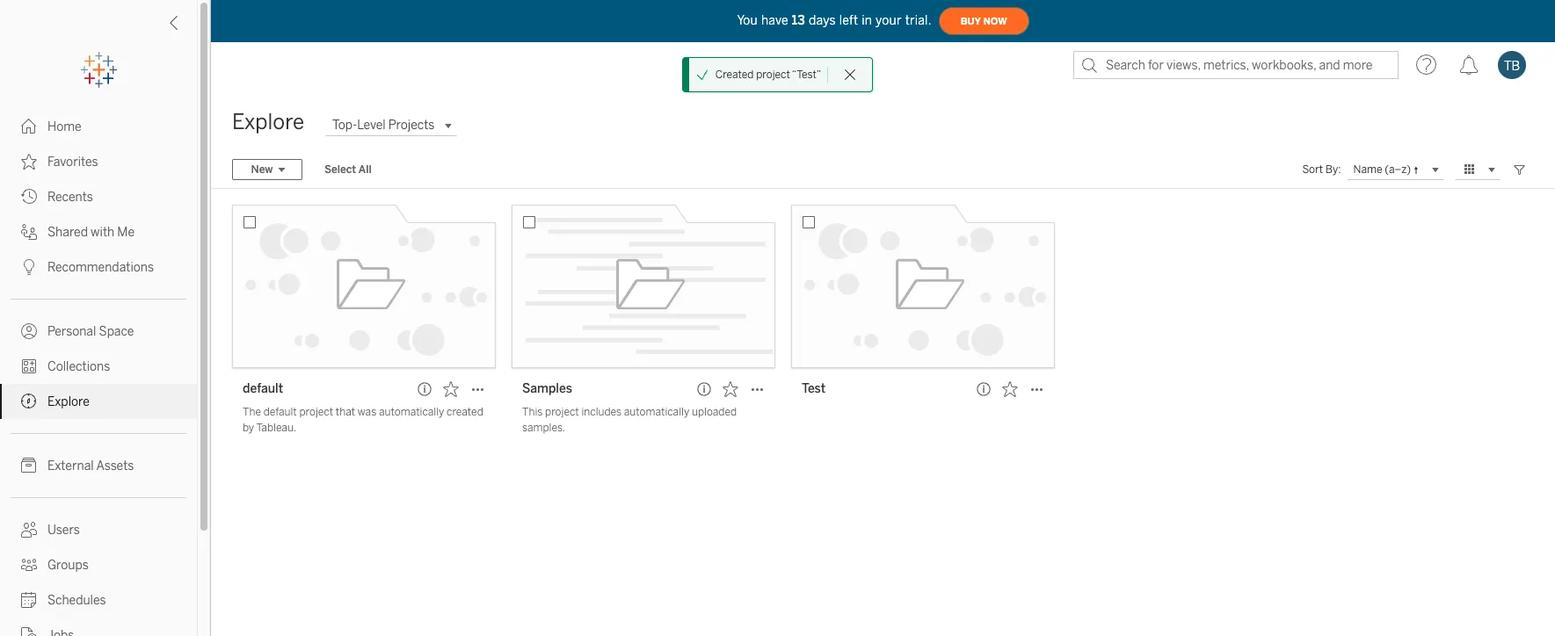 Task type: describe. For each thing, give the bounding box(es) containing it.
the
[[243, 406, 261, 419]]

by
[[243, 422, 254, 434]]

new
[[251, 164, 273, 176]]

have
[[761, 13, 789, 28]]

test image
[[791, 205, 1055, 368]]

by text only_f5he34f image for users
[[21, 522, 37, 538]]

5 by text only_f5he34f image from the top
[[21, 628, 37, 637]]

by text only_f5he34f image for shared with me
[[21, 224, 37, 240]]

by text only_f5he34f image for groups
[[21, 557, 37, 573]]

created
[[447, 406, 483, 419]]

13
[[792, 13, 805, 28]]

new button
[[232, 159, 302, 180]]

you
[[737, 13, 758, 28]]

select all
[[324, 164, 372, 176]]

buy
[[961, 15, 981, 27]]

top-
[[332, 118, 357, 133]]

this
[[522, 406, 543, 419]]

now
[[984, 15, 1007, 27]]

Search for views, metrics, workbooks, and more text field
[[1074, 51, 1399, 79]]

trial.
[[905, 13, 932, 28]]

samples.
[[522, 422, 565, 434]]

level
[[357, 118, 386, 133]]

was
[[358, 406, 377, 419]]

shared with me
[[47, 225, 135, 240]]

project for created
[[756, 69, 790, 81]]

success image
[[696, 69, 708, 81]]

0 vertical spatial default
[[243, 382, 283, 397]]

buy now button
[[939, 7, 1029, 35]]

"test"
[[792, 69, 821, 81]]

your
[[876, 13, 902, 28]]

that
[[336, 406, 355, 419]]

default inside the default project that was automatically created by tableau.
[[263, 406, 297, 419]]

by text only_f5he34f image for schedules
[[21, 593, 37, 608]]

includes
[[582, 406, 622, 419]]

with
[[91, 225, 114, 240]]

external
[[47, 459, 94, 474]]

left
[[840, 13, 858, 28]]

the default project that was automatically created by tableau.
[[243, 406, 483, 434]]

this project includes automatically uploaded samples.
[[522, 406, 737, 434]]

users
[[47, 523, 80, 538]]

personal
[[47, 324, 96, 339]]

sort
[[1303, 164, 1323, 176]]

by text only_f5he34f image for recommendations
[[21, 259, 37, 275]]

samples
[[522, 382, 572, 397]]

top-level projects button
[[325, 115, 458, 136]]

buy now
[[961, 15, 1007, 27]]

by text only_f5he34f image for home
[[21, 119, 37, 135]]

recommendations
[[47, 260, 154, 275]]

collections
[[47, 360, 110, 375]]

all
[[359, 164, 372, 176]]



Task type: locate. For each thing, give the bounding box(es) containing it.
me
[[117, 225, 135, 240]]

1 by text only_f5he34f image from the top
[[21, 154, 37, 170]]

automatically inside the default project that was automatically created by tableau.
[[379, 406, 444, 419]]

1 vertical spatial default
[[263, 406, 297, 419]]

favorites
[[47, 155, 98, 170]]

explore up "new" popup button
[[232, 109, 304, 135]]

you have 13 days left in your trial.
[[737, 13, 932, 28]]

8 by text only_f5he34f image from the top
[[21, 593, 37, 608]]

assets
[[96, 459, 134, 474]]

projects
[[389, 118, 435, 133]]

by text only_f5he34f image for favorites
[[21, 154, 37, 170]]

by text only_f5he34f image left users
[[21, 522, 37, 538]]

select all button
[[313, 159, 383, 180]]

by text only_f5he34f image inside recents link
[[21, 189, 37, 205]]

by text only_f5he34f image left schedules in the bottom left of the page
[[21, 593, 37, 608]]

by text only_f5he34f image inside favorites "link"
[[21, 154, 37, 170]]

1 horizontal spatial explore
[[232, 109, 304, 135]]

5 by text only_f5he34f image from the top
[[21, 394, 37, 410]]

project up samples.
[[545, 406, 579, 419]]

created project "test" alert
[[716, 67, 821, 83]]

2 automatically from the left
[[624, 406, 690, 419]]

project inside created project "test" alert
[[756, 69, 790, 81]]

schedules
[[47, 594, 106, 608]]

automatically right was
[[379, 406, 444, 419]]

3 by text only_f5he34f image from the top
[[21, 259, 37, 275]]

schedules link
[[0, 583, 197, 618]]

explore
[[232, 109, 304, 135], [47, 395, 90, 410]]

by text only_f5he34f image inside groups link
[[21, 557, 37, 573]]

4 by text only_f5he34f image from the top
[[21, 557, 37, 573]]

by text only_f5he34f image inside the collections link
[[21, 359, 37, 375]]

groups link
[[0, 548, 197, 583]]

project
[[756, 69, 790, 81], [299, 406, 333, 419], [545, 406, 579, 419]]

main navigation. press the up and down arrow keys to access links. element
[[0, 109, 197, 637]]

by text only_f5he34f image inside home "link"
[[21, 119, 37, 135]]

2 horizontal spatial project
[[756, 69, 790, 81]]

1 vertical spatial explore
[[47, 395, 90, 410]]

default
[[243, 382, 283, 397], [263, 406, 297, 419]]

by text only_f5he34f image for explore
[[21, 394, 37, 410]]

1 horizontal spatial project
[[545, 406, 579, 419]]

by text only_f5he34f image inside users link
[[21, 522, 37, 538]]

tableau.
[[256, 422, 296, 434]]

by text only_f5he34f image down schedules link
[[21, 628, 37, 637]]

uploaded
[[692, 406, 737, 419]]

favorites link
[[0, 144, 197, 179]]

by text only_f5he34f image left shared
[[21, 224, 37, 240]]

days
[[809, 13, 836, 28]]

4 by text only_f5he34f image from the top
[[21, 359, 37, 375]]

by text only_f5he34f image
[[21, 154, 37, 170], [21, 224, 37, 240], [21, 259, 37, 275], [21, 557, 37, 573], [21, 628, 37, 637]]

sort by:
[[1303, 164, 1341, 176]]

personal space link
[[0, 314, 197, 349]]

by text only_f5he34f image left groups
[[21, 557, 37, 573]]

recents link
[[0, 179, 197, 215]]

users link
[[0, 513, 197, 548]]

by text only_f5he34f image left favorites
[[21, 154, 37, 170]]

by text only_f5he34f image
[[21, 119, 37, 135], [21, 189, 37, 205], [21, 324, 37, 339], [21, 359, 37, 375], [21, 394, 37, 410], [21, 458, 37, 474], [21, 522, 37, 538], [21, 593, 37, 608]]

1 automatically from the left
[[379, 406, 444, 419]]

1 horizontal spatial automatically
[[624, 406, 690, 419]]

top-level projects
[[332, 118, 435, 133]]

groups
[[47, 558, 89, 573]]

external assets
[[47, 459, 134, 474]]

in
[[862, 13, 872, 28]]

by text only_f5he34f image inside external assets link
[[21, 458, 37, 474]]

by text only_f5he34f image inside schedules link
[[21, 593, 37, 608]]

explore down collections
[[47, 395, 90, 410]]

automatically inside this project includes automatically uploaded samples.
[[624, 406, 690, 419]]

by text only_f5he34f image left recents
[[21, 189, 37, 205]]

project left that
[[299, 406, 333, 419]]

select
[[324, 164, 356, 176]]

recommendations link
[[0, 250, 197, 285]]

0 horizontal spatial project
[[299, 406, 333, 419]]

project inside this project includes automatically uploaded samples.
[[545, 406, 579, 419]]

by text only_f5he34f image left external
[[21, 458, 37, 474]]

navigation panel element
[[0, 53, 197, 637]]

shared with me link
[[0, 215, 197, 250]]

by text only_f5he34f image left recommendations
[[21, 259, 37, 275]]

by:
[[1326, 164, 1341, 176]]

project left "test" in the top of the page
[[756, 69, 790, 81]]

automatically
[[379, 406, 444, 419], [624, 406, 690, 419]]

recents
[[47, 190, 93, 205]]

explore link
[[0, 384, 197, 419]]

project inside the default project that was automatically created by tableau.
[[299, 406, 333, 419]]

by text only_f5he34f image left personal
[[21, 324, 37, 339]]

test
[[802, 382, 826, 397]]

by text only_f5he34f image left collections
[[21, 359, 37, 375]]

0 horizontal spatial explore
[[47, 395, 90, 410]]

by text only_f5he34f image for personal space
[[21, 324, 37, 339]]

explore inside explore link
[[47, 395, 90, 410]]

collections link
[[0, 349, 197, 384]]

by text only_f5he34f image inside shared with me link
[[21, 224, 37, 240]]

0 horizontal spatial automatically
[[379, 406, 444, 419]]

by text only_f5he34f image inside recommendations link
[[21, 259, 37, 275]]

created
[[716, 69, 754, 81]]

1 by text only_f5he34f image from the top
[[21, 119, 37, 135]]

default up 'tableau.' on the left
[[263, 406, 297, 419]]

by text only_f5he34f image for external assets
[[21, 458, 37, 474]]

by text only_f5he34f image inside explore link
[[21, 394, 37, 410]]

automatically right "includes"
[[624, 406, 690, 419]]

shared
[[47, 225, 88, 240]]

samples image
[[512, 205, 776, 368]]

created project "test"
[[716, 69, 821, 81]]

2 by text only_f5he34f image from the top
[[21, 224, 37, 240]]

default up the
[[243, 382, 283, 397]]

2 by text only_f5he34f image from the top
[[21, 189, 37, 205]]

6 by text only_f5he34f image from the top
[[21, 458, 37, 474]]

by text only_f5he34f image for recents
[[21, 189, 37, 205]]

home link
[[0, 109, 197, 144]]

default image
[[232, 205, 496, 368]]

project for this
[[545, 406, 579, 419]]

space
[[99, 324, 134, 339]]

external assets link
[[0, 448, 197, 484]]

by text only_f5he34f image for collections
[[21, 359, 37, 375]]

by text only_f5he34f image left home
[[21, 119, 37, 135]]

3 by text only_f5he34f image from the top
[[21, 324, 37, 339]]

0 vertical spatial explore
[[232, 109, 304, 135]]

personal space
[[47, 324, 134, 339]]

home
[[47, 120, 82, 135]]

by text only_f5he34f image down the collections link
[[21, 394, 37, 410]]

7 by text only_f5he34f image from the top
[[21, 522, 37, 538]]

by text only_f5he34f image inside "personal space" 'link'
[[21, 324, 37, 339]]



Task type: vqa. For each thing, say whether or not it's contained in the screenshot.
the Test
yes



